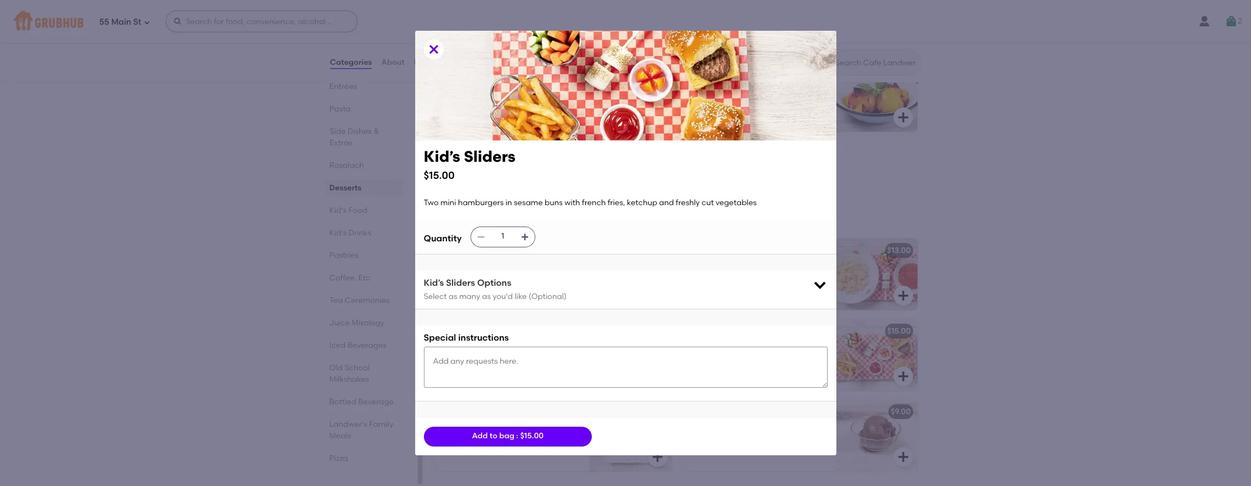 Task type: vqa. For each thing, say whether or not it's contained in the screenshot.
$15.00
yes



Task type: locate. For each thing, give the bounding box(es) containing it.
cut up many
[[467, 272, 480, 282]]

$9.00 for $12.00
[[891, 68, 911, 77]]

0 vertical spatial and
[[659, 198, 674, 208]]

pasta up tomato,
[[687, 261, 709, 271]]

pieces
[[448, 83, 472, 92]]

scoops)
[[738, 407, 768, 416]]

0 vertical spatial with
[[710, 261, 728, 271]]

1 vertical spatial sesame
[[778, 342, 806, 351]]

kid's inside kid's sliders options select as many as you'd like (optional)
[[424, 277, 444, 288]]

0 vertical spatial $15.00
[[424, 169, 455, 182]]

1 vertical spatial mango
[[687, 83, 713, 92]]

of up ice
[[474, 83, 481, 92]]

mini up 'quantity'
[[441, 198, 456, 208]]

0 vertical spatial buns
[[545, 198, 563, 208]]

desserts up the dessert
[[433, 35, 482, 48]]

1 horizontal spatial pizza
[[461, 246, 481, 255]]

whipped
[[441, 105, 474, 115]]

1 vertical spatial desserts
[[330, 183, 362, 193]]

2 vertical spatial pasta
[[687, 261, 709, 271]]

an
[[758, 83, 768, 92]]

pasta inside pasta with sauce of your choice: tomato, cream, butter, oil, rosé served with vegetables
[[687, 261, 709, 271]]

0 vertical spatial hamburgers
[[458, 198, 504, 208]]

(v)
[[749, 68, 760, 77]]

0 vertical spatial ice
[[441, 148, 453, 157]]

cream
[[455, 148, 481, 157], [701, 407, 727, 416]]

vegetables inside two mini hamburgers in sesame buns with french fries, ketchup and freshly cut vegetables
[[727, 364, 768, 374]]

ketchup
[[627, 198, 658, 208], [770, 353, 800, 362]]

0 horizontal spatial with
[[441, 342, 459, 351]]

1 horizontal spatial food
[[464, 213, 493, 227]]

hamburgers down kid's sliders
[[722, 342, 767, 351]]

0 vertical spatial mango
[[687, 68, 714, 77]]

1 horizontal spatial as
[[482, 292, 491, 301]]

1 horizontal spatial kid's food
[[433, 213, 493, 227]]

mango for mango perfume (v)
[[687, 68, 714, 77]]

served inside fried halloumi cheese served with a side of vegetables
[[524, 423, 550, 432]]

1 horizontal spatial with
[[710, 261, 728, 271]]

special instructions
[[424, 333, 509, 343]]

1 vertical spatial two mini hamburgers in sesame buns with french fries, ketchup and freshly cut vegetables
[[687, 342, 817, 374]]

(two
[[508, 148, 527, 157]]

landwer's
[[330, 420, 367, 429]]

waffle inside 4 pieces of waffle with chocolate + vanilla ice cream, chocolate syrup, whipped cream, strawberry
[[483, 83, 507, 92]]

bottled beverage
[[330, 397, 394, 407]]

1 vertical spatial mini
[[704, 342, 720, 351]]

ice cream (2 scoops) image
[[835, 400, 918, 471]]

svg image for $12.00
[[651, 111, 664, 124]]

0 horizontal spatial served
[[524, 423, 550, 432]]

old school milkshakes tab
[[330, 362, 398, 385]]

& for sauce
[[497, 261, 503, 271]]

1 vertical spatial hamburgers
[[722, 342, 767, 351]]

& right dishes
[[373, 127, 379, 136]]

mango perfume (v) image
[[835, 60, 918, 132]]

1 mango from the top
[[687, 68, 714, 77]]

pasta with sauce of your choice: tomato, cream, butter, oil, rosé served with vegetables
[[687, 261, 811, 293]]

0 vertical spatial desserts
[[433, 35, 482, 48]]

chicken
[[461, 326, 492, 336]]

vegetables inside with french fries, ketchup,  and freshly cut vegetables
[[481, 353, 522, 362]]

main
[[111, 17, 131, 27]]

mini
[[441, 198, 456, 208], [704, 342, 720, 351]]

pasta up cream,
[[707, 246, 729, 255]]

kid's pasta
[[687, 246, 729, 255]]

pasta inside tab
[[330, 104, 351, 114]]

with inside 4 pieces of waffle with chocolate + vanilla ice cream, chocolate syrup, whipped cream, strawberry
[[509, 83, 524, 92]]

sliders for kid's sliders
[[464, 147, 516, 166]]

0 horizontal spatial sauce
[[472, 261, 495, 271]]

0 horizontal spatial desserts
[[330, 183, 362, 193]]

1 horizontal spatial sesame
[[778, 342, 806, 351]]

ice down whipped
[[441, 148, 453, 157]]

1 vertical spatial in
[[769, 342, 776, 351]]

cream, down ice
[[476, 105, 502, 115]]

0 vertical spatial ketchup
[[627, 198, 658, 208]]

0 horizontal spatial fries,
[[488, 342, 505, 351]]

ice cream scoop (two scoop) button
[[435, 141, 672, 190]]

2 vertical spatial $15.00
[[520, 432, 544, 441]]

svg image
[[1225, 15, 1239, 28], [651, 111, 664, 124], [897, 289, 910, 302], [897, 370, 910, 383], [897, 451, 910, 464]]

with up cream,
[[710, 261, 728, 271]]

kid's up kid's drinks
[[330, 206, 347, 215]]

1 vertical spatial served
[[524, 423, 550, 432]]

buns down ice cream scoop (two scoop) button
[[545, 198, 563, 208]]

svg image
[[173, 17, 182, 26], [144, 19, 150, 26], [427, 43, 440, 56], [897, 111, 910, 124], [477, 232, 485, 241], [521, 232, 529, 241], [812, 277, 828, 292], [651, 451, 664, 464]]

0 horizontal spatial ketchup
[[627, 198, 658, 208]]

4
[[441, 83, 446, 92]]

0 vertical spatial french
[[582, 198, 606, 208]]

with left 'french'
[[441, 342, 459, 351]]

hamburgers
[[458, 198, 504, 208], [722, 342, 767, 351]]

of inside pasta with sauce of your choice: tomato, cream, butter, oil, rosé served with vegetables
[[755, 261, 762, 271]]

1 vertical spatial ice
[[687, 407, 699, 416]]

cut down kid's sliders
[[713, 364, 725, 374]]

waffle right the dessert
[[472, 68, 496, 77]]

kid's food up kid's drinks
[[330, 206, 367, 215]]

and inside with french fries, ketchup,  and freshly cut vegetables
[[541, 342, 556, 351]]

1 vertical spatial fries,
[[488, 342, 505, 351]]

of right 'array'
[[792, 83, 799, 92]]

pizza
[[461, 246, 481, 255], [330, 454, 348, 463]]

cream left scoop
[[455, 148, 481, 157]]

1 horizontal spatial mini
[[704, 342, 720, 351]]

kid's up select
[[424, 277, 444, 288]]

Search Cafe Landwer search field
[[834, 58, 918, 68]]

1 vertical spatial sliders
[[446, 277, 475, 288]]

oil,
[[776, 272, 788, 282]]

two
[[424, 198, 439, 208], [687, 342, 702, 351]]

sliders
[[464, 147, 516, 166], [446, 277, 475, 288], [707, 326, 732, 336]]

kid's down whipped
[[424, 147, 460, 166]]

1 horizontal spatial served
[[687, 284, 713, 293]]

of
[[474, 83, 481, 92], [792, 83, 799, 92], [755, 261, 762, 271], [458, 434, 466, 443]]

of inside fried halloumi cheese served with a side of vegetables
[[458, 434, 466, 443]]

two down kid's sliders
[[687, 342, 702, 351]]

1 vertical spatial waffle
[[483, 83, 507, 92]]

kid's
[[424, 147, 460, 166], [424, 277, 444, 288], [687, 326, 705, 336]]

french
[[582, 198, 606, 208], [725, 353, 748, 362]]

pizza up tomato
[[461, 246, 481, 255]]

school
[[345, 363, 370, 373]]

0 vertical spatial $9.00
[[891, 68, 911, 77]]

sorbet
[[715, 83, 739, 92]]

1 horizontal spatial ice
[[687, 407, 699, 416]]

kid's chicken tenders
[[441, 326, 524, 336]]

kid's chicken tenders image
[[590, 319, 672, 391]]

0 horizontal spatial sesame
[[514, 198, 543, 208]]

waffle down dessert waffle on the top left of the page
[[483, 83, 507, 92]]

sauce up options
[[472, 261, 495, 271]]

with
[[509, 83, 524, 92], [741, 83, 757, 92], [565, 198, 580, 208], [547, 261, 563, 271], [715, 284, 730, 293], [707, 353, 723, 362], [552, 423, 567, 432]]

& inside side dishes & extras
[[373, 127, 379, 136]]

ice inside button
[[441, 148, 453, 157]]

hamburgers down kid's sliders $15.00
[[458, 198, 504, 208]]

2 horizontal spatial $15.00
[[888, 326, 911, 336]]

sauce
[[472, 261, 495, 271], [729, 261, 753, 271]]

1 vertical spatial ketchup
[[770, 353, 800, 362]]

cream,
[[481, 94, 507, 103], [476, 105, 502, 115]]

1 vertical spatial pasta
[[707, 246, 729, 255]]

1 $9.00 from the top
[[891, 68, 911, 77]]

fried
[[441, 423, 460, 432]]

0 horizontal spatial cream
[[455, 148, 481, 157]]

iced beverages
[[330, 341, 387, 350]]

2
[[1239, 16, 1243, 26]]

1 vertical spatial french
[[725, 353, 748, 362]]

desserts tab
[[330, 182, 398, 194]]

sliders for kid's sliders options
[[446, 277, 475, 288]]

side
[[441, 434, 457, 443]]

1 horizontal spatial fries,
[[608, 198, 625, 208]]

perfume
[[716, 68, 747, 77]]

ice cream scoop (two scoop)
[[441, 148, 555, 157]]

2 vertical spatial kid's
[[687, 326, 705, 336]]

cut
[[702, 198, 714, 208], [467, 272, 480, 282], [467, 353, 480, 362], [713, 364, 725, 374]]

desserts down rosalach
[[330, 183, 362, 193]]

vanilla
[[441, 94, 466, 103]]

kid's for kid's sliders
[[424, 147, 460, 166]]

two mini hamburgers in sesame buns with french fries, ketchup and freshly cut vegetables down kid's sliders
[[687, 342, 817, 374]]

0 horizontal spatial hamburgers
[[458, 198, 504, 208]]

0 horizontal spatial pizza
[[330, 454, 348, 463]]

1 sauce from the left
[[472, 261, 495, 271]]

pizza tab
[[330, 453, 398, 464]]

buns down kid's sliders
[[687, 353, 705, 362]]

0 vertical spatial cream
[[455, 148, 481, 157]]

tea ceremonies tab
[[330, 295, 398, 306]]

1 vertical spatial pizza
[[330, 454, 348, 463]]

sesame
[[514, 198, 543, 208], [778, 342, 806, 351]]

juice mixology tab
[[330, 317, 398, 329]]

served down tomato,
[[687, 284, 713, 293]]

with down kid's sliders
[[707, 353, 723, 362]]

ice
[[441, 148, 453, 157], [687, 407, 699, 416]]

sliders inside kid's sliders $15.00
[[464, 147, 516, 166]]

0 vertical spatial &
[[373, 127, 379, 136]]

1 vertical spatial $9.00
[[891, 407, 911, 416]]

waffle
[[472, 68, 496, 77], [483, 83, 507, 92]]

2 sauce from the left
[[729, 261, 753, 271]]

cream left (2
[[701, 407, 727, 416]]

1 horizontal spatial cream
[[701, 407, 727, 416]]

kid's food up 'quantity'
[[433, 213, 493, 227]]

1 horizontal spatial two
[[687, 342, 702, 351]]

cream inside button
[[455, 148, 481, 157]]

0 horizontal spatial two
[[424, 198, 439, 208]]

cut inside with french fries, ketchup,  and freshly cut vegetables
[[467, 353, 480, 362]]

0 horizontal spatial and
[[541, 342, 556, 351]]

freshly down tomato
[[441, 272, 466, 282]]

as down options
[[482, 292, 491, 301]]

with up chocolate
[[509, 83, 524, 92]]

vegetables inside tomato sauce & mozzarella with freshly cut vegetables
[[481, 272, 522, 282]]

with inside with french fries, ketchup,  and freshly cut vegetables
[[441, 342, 459, 351]]

1 horizontal spatial buns
[[687, 353, 705, 362]]

ice cream (2 scoops)
[[687, 407, 768, 416]]

side dishes & extras tab
[[330, 126, 398, 149]]

food up input item quantity number field
[[464, 213, 493, 227]]

0 vertical spatial served
[[687, 284, 713, 293]]

add to bag : $15.00
[[472, 432, 544, 441]]

1 vertical spatial two
[[687, 342, 702, 351]]

coffee, etc tab
[[330, 272, 398, 284]]

& up options
[[497, 261, 503, 271]]

with right 'mozzarella'
[[547, 261, 563, 271]]

kid's
[[330, 206, 347, 215], [433, 213, 461, 227], [330, 228, 347, 238], [441, 246, 460, 255], [687, 246, 705, 255], [441, 326, 460, 336], [441, 407, 460, 416]]

freshly down 'french'
[[441, 353, 466, 362]]

food inside "kid's food" tab
[[349, 206, 367, 215]]

$9.00
[[891, 68, 911, 77], [891, 407, 911, 416]]

0 horizontal spatial kid's food
[[330, 206, 367, 215]]

0 horizontal spatial ice
[[441, 148, 453, 157]]

array
[[770, 83, 790, 92]]

2 as from the left
[[482, 292, 491, 301]]

ice left (2
[[687, 407, 699, 416]]

pizza down the meals
[[330, 454, 348, 463]]

0 horizontal spatial &
[[373, 127, 379, 136]]

ketchup,
[[507, 342, 539, 351]]

landwer's family meals tab
[[330, 419, 398, 442]]

0 horizontal spatial as
[[449, 292, 458, 301]]

cut down 'french'
[[467, 353, 480, 362]]

1 vertical spatial $15.00
[[888, 326, 911, 336]]

0 vertical spatial mini
[[441, 198, 456, 208]]

0 vertical spatial sliders
[[464, 147, 516, 166]]

0 vertical spatial kid's
[[424, 147, 460, 166]]

sauce up cream,
[[729, 261, 753, 271]]

with down cream,
[[715, 284, 730, 293]]

pasta up side
[[330, 104, 351, 114]]

0 vertical spatial pasta
[[330, 104, 351, 114]]

mini down kid's sliders
[[704, 342, 720, 351]]

kid's down 'quantity'
[[441, 246, 460, 255]]

sauce inside tomato sauce & mozzarella with freshly cut vegetables
[[472, 261, 495, 271]]

kid's food
[[330, 206, 367, 215], [433, 213, 493, 227]]

freshly down kid's sliders
[[687, 364, 711, 374]]

kid's for kid's sliders options
[[424, 277, 444, 288]]

kid's right $14.00
[[687, 326, 705, 336]]

freshly
[[676, 198, 700, 208], [441, 272, 466, 282], [441, 353, 466, 362], [687, 364, 711, 374]]

2 vertical spatial fries,
[[750, 353, 768, 362]]

pasta
[[330, 104, 351, 114], [707, 246, 729, 255], [687, 261, 709, 271]]

about button
[[381, 43, 405, 82]]

mixology
[[352, 318, 385, 328]]

kid's halloumi sticks image
[[590, 400, 672, 471]]

of up butter,
[[755, 261, 762, 271]]

vegetables
[[716, 198, 757, 208], [481, 272, 522, 282], [481, 353, 522, 362], [727, 364, 768, 374], [468, 434, 509, 443]]

like
[[515, 292, 527, 301]]

with left a
[[552, 423, 567, 432]]

as left many
[[449, 292, 458, 301]]

kid's up fried
[[441, 407, 460, 416]]

categories button
[[330, 43, 373, 82]]

1 vertical spatial cream
[[701, 407, 727, 416]]

family
[[369, 420, 394, 429]]

0 horizontal spatial in
[[506, 198, 512, 208]]

food up drinks
[[349, 206, 367, 215]]

2 $9.00 from the top
[[891, 407, 911, 416]]

1 horizontal spatial desserts
[[433, 35, 482, 48]]

with left an
[[741, 83, 757, 92]]

2 horizontal spatial and
[[802, 353, 817, 362]]

with inside mango sorbet with an array of berries
[[741, 83, 757, 92]]

two up 'quantity'
[[424, 198, 439, 208]]

0 horizontal spatial french
[[582, 198, 606, 208]]

0 vertical spatial sesame
[[514, 198, 543, 208]]

freshly inside tomato sauce & mozzarella with freshly cut vegetables
[[441, 272, 466, 282]]

beverage
[[358, 397, 394, 407]]

with inside fried halloumi cheese served with a side of vegetables
[[552, 423, 567, 432]]

$13.00 for tomato sauce & mozzarella with freshly cut vegetables
[[642, 246, 665, 255]]

0 vertical spatial two
[[424, 198, 439, 208]]

2 vertical spatial and
[[802, 353, 817, 362]]

svg image for $15.00
[[897, 370, 910, 383]]

of right side
[[458, 434, 466, 443]]

with
[[710, 261, 728, 271], [441, 342, 459, 351]]

kid's left drinks
[[330, 228, 347, 238]]

tenders
[[494, 326, 524, 336]]

mango for mango sorbet with an array of berries
[[687, 83, 713, 92]]

pasta for pasta
[[330, 104, 351, 114]]

1 vertical spatial and
[[541, 342, 556, 351]]

1 vertical spatial kid's
[[424, 277, 444, 288]]

rosé
[[790, 272, 808, 282]]

1 horizontal spatial &
[[497, 261, 503, 271]]

1 horizontal spatial hamburgers
[[722, 342, 767, 351]]

$9.00 for $13.00
[[891, 407, 911, 416]]

2 mango from the top
[[687, 83, 713, 92]]

entrées tab
[[330, 81, 398, 92]]

$15.00
[[424, 169, 455, 182], [888, 326, 911, 336], [520, 432, 544, 441]]

kid's inside kid's sliders $15.00
[[424, 147, 460, 166]]

sliders inside kid's sliders options select as many as you'd like (optional)
[[446, 277, 475, 288]]

served right :
[[524, 423, 550, 432]]

1 as from the left
[[449, 292, 458, 301]]

1 vertical spatial &
[[497, 261, 503, 271]]

two mini hamburgers in sesame buns with french fries, ketchup and freshly cut vegetables down ice cream scoop (two scoop) button
[[424, 198, 757, 208]]

cream, right ice
[[481, 94, 507, 103]]

milkshakes
[[330, 375, 369, 384]]

mango inside mango sorbet with an array of berries
[[687, 83, 713, 92]]

& inside tomato sauce & mozzarella with freshly cut vegetables
[[497, 261, 503, 271]]

1 vertical spatial with
[[441, 342, 459, 351]]

fries,
[[608, 198, 625, 208], [488, 342, 505, 351], [750, 353, 768, 362]]



Task type: describe. For each thing, give the bounding box(es) containing it.
kid's sliders image
[[835, 319, 918, 391]]

beverages
[[348, 341, 387, 350]]

add
[[472, 432, 488, 441]]

0 vertical spatial in
[[506, 198, 512, 208]]

1 horizontal spatial $15.00
[[520, 432, 544, 441]]

landwer's family meals
[[330, 420, 394, 441]]

choice:
[[782, 261, 811, 271]]

with french fries, ketchup,  and freshly cut vegetables
[[441, 342, 556, 362]]

butter,
[[749, 272, 774, 282]]

1 horizontal spatial french
[[725, 353, 748, 362]]

1 horizontal spatial and
[[659, 198, 674, 208]]

kid's pizza image
[[590, 239, 672, 310]]

vegetables inside fried halloumi cheese served with a side of vegetables
[[468, 434, 509, 443]]

dishes
[[347, 127, 372, 136]]

mozzarella
[[505, 261, 545, 271]]

mango perfume (v)
[[687, 68, 760, 77]]

55 main st
[[99, 17, 141, 27]]

search icon image
[[818, 56, 831, 69]]

chocolate
[[509, 94, 547, 103]]

old school milkshakes
[[330, 363, 370, 384]]

kid's left chicken
[[441, 326, 460, 336]]

chocolate
[[526, 83, 566, 92]]

kid's drinks tab
[[330, 227, 398, 239]]

4 pieces of waffle with chocolate + vanilla ice cream, chocolate syrup, whipped cream, strawberry
[[441, 83, 572, 115]]

0 vertical spatial waffle
[[472, 68, 496, 77]]

rosalach
[[330, 161, 364, 170]]

cut up the kid's pasta
[[702, 198, 714, 208]]

juice
[[330, 318, 350, 328]]

Special instructions text field
[[424, 347, 828, 388]]

cream for scoop
[[455, 148, 481, 157]]

options
[[477, 277, 512, 288]]

kid's drinks
[[330, 228, 371, 238]]

reviews
[[414, 58, 445, 67]]

pizza inside tab
[[330, 454, 348, 463]]

kid's sliders options select as many as you'd like (optional)
[[424, 277, 567, 301]]

with inside tomato sauce & mozzarella with freshly cut vegetables
[[547, 261, 563, 271]]

mango sorbet with an array of berries
[[687, 83, 799, 103]]

+
[[567, 83, 572, 92]]

vegetables
[[732, 284, 774, 293]]

quantity
[[424, 233, 462, 244]]

ice
[[468, 94, 479, 103]]

sticks
[[497, 407, 519, 416]]

french
[[460, 342, 486, 351]]

cheese
[[496, 423, 523, 432]]

kid's sliders $15.00
[[424, 147, 516, 182]]

desserts inside tab
[[330, 183, 362, 193]]

extras
[[330, 138, 352, 148]]

$15.00 inside kid's sliders $15.00
[[424, 169, 455, 182]]

svg image for $9.00
[[897, 451, 910, 464]]

fried halloumi cheese served with a side of vegetables
[[441, 423, 574, 443]]

$13.00 for fried halloumi cheese served with a side of vegetables
[[642, 407, 665, 416]]

kid's pizza
[[441, 246, 481, 255]]

0 horizontal spatial buns
[[545, 198, 563, 208]]

many
[[459, 292, 480, 301]]

coffee,
[[330, 273, 357, 283]]

svg image inside 2 'button'
[[1225, 15, 1239, 28]]

kid's food inside tab
[[330, 206, 367, 215]]

kid's halloumi sticks
[[441, 407, 519, 416]]

drinks
[[349, 228, 371, 238]]

1 horizontal spatial ketchup
[[770, 353, 800, 362]]

st
[[133, 17, 141, 27]]

$14.00
[[642, 326, 665, 336]]

iced
[[330, 341, 346, 350]]

with down ice cream scoop (two scoop) button
[[565, 198, 580, 208]]

to
[[490, 432, 498, 441]]

juice mixology
[[330, 318, 385, 328]]

kid's up 'quantity'
[[433, 213, 461, 227]]

& for dishes
[[373, 127, 379, 136]]

side dishes & extras
[[330, 127, 379, 148]]

kid's food tab
[[330, 205, 398, 216]]

strawberry
[[504, 105, 544, 115]]

pasta tab
[[330, 103, 398, 115]]

$12.00
[[642, 68, 665, 77]]

you'd
[[493, 292, 513, 301]]

with inside pasta with sauce of your choice: tomato, cream, butter, oil, rosé served with vegetables
[[710, 261, 728, 271]]

(optional)
[[529, 292, 567, 301]]

rosalach tab
[[330, 160, 398, 171]]

a
[[569, 423, 574, 432]]

ice for ice cream scoop (two scoop)
[[441, 148, 453, 157]]

cream for (2
[[701, 407, 727, 416]]

0 vertical spatial cream,
[[481, 94, 507, 103]]

cut inside tomato sauce & mozzarella with freshly cut vegetables
[[467, 272, 480, 282]]

pastries tab
[[330, 250, 398, 261]]

scoop)
[[528, 148, 555, 157]]

:
[[517, 432, 519, 441]]

berries
[[687, 94, 713, 103]]

bag
[[499, 432, 515, 441]]

with inside pasta with sauce of your choice: tomato, cream, butter, oil, rosé served with vegetables
[[715, 284, 730, 293]]

kid's up tomato,
[[687, 246, 705, 255]]

side
[[330, 127, 346, 136]]

1 vertical spatial cream,
[[476, 105, 502, 115]]

reviews button
[[414, 43, 445, 82]]

about
[[381, 58, 405, 67]]

scoop
[[483, 148, 507, 157]]

iced beverages tab
[[330, 340, 398, 351]]

freshly inside with french fries, ketchup,  and freshly cut vegetables
[[441, 353, 466, 362]]

categories
[[330, 58, 372, 67]]

bottled beverage tab
[[330, 396, 398, 408]]

special
[[424, 333, 456, 343]]

pasta for pasta with sauce of your choice: tomato, cream, butter, oil, rosé served with vegetables
[[687, 261, 709, 271]]

1 horizontal spatial in
[[769, 342, 776, 351]]

entrées
[[330, 82, 357, 91]]

ceremonies
[[345, 296, 390, 305]]

(2
[[728, 407, 736, 416]]

0 vertical spatial two mini hamburgers in sesame buns with french fries, ketchup and freshly cut vegetables
[[424, 198, 757, 208]]

cream,
[[720, 272, 748, 282]]

dessert waffle image
[[590, 60, 672, 132]]

tomato,
[[687, 272, 718, 282]]

2 vertical spatial sliders
[[707, 326, 732, 336]]

of inside 4 pieces of waffle with chocolate + vanilla ice cream, chocolate syrup, whipped cream, strawberry
[[474, 83, 481, 92]]

kid's sliders
[[687, 326, 732, 336]]

sauce inside pasta with sauce of your choice: tomato, cream, butter, oil, rosé served with vegetables
[[729, 261, 753, 271]]

coffee, etc
[[330, 273, 370, 283]]

of inside mango sorbet with an array of berries
[[792, 83, 799, 92]]

served inside pasta with sauce of your choice: tomato, cream, butter, oil, rosé served with vegetables
[[687, 284, 713, 293]]

select
[[424, 292, 447, 301]]

instructions
[[458, 333, 509, 343]]

pastries
[[330, 251, 359, 260]]

bottled
[[330, 397, 357, 407]]

halloumi
[[461, 407, 495, 416]]

etc
[[359, 273, 370, 283]]

fries, inside with french fries, ketchup,  and freshly cut vegetables
[[488, 342, 505, 351]]

tomato sauce & mozzarella with freshly cut vegetables
[[441, 261, 563, 282]]

Input item quantity number field
[[491, 227, 515, 247]]

$13.00 for pasta with sauce of your choice: tomato, cream, butter, oil, rosé served with vegetables
[[888, 246, 911, 255]]

2 horizontal spatial fries,
[[750, 353, 768, 362]]

0 vertical spatial pizza
[[461, 246, 481, 255]]

ice for ice cream (2 scoops)
[[687, 407, 699, 416]]

freshly up the kid's pasta
[[676, 198, 700, 208]]

kid's pasta image
[[835, 239, 918, 310]]

main navigation navigation
[[0, 0, 1252, 43]]

0 horizontal spatial mini
[[441, 198, 456, 208]]

svg image for $13.00
[[897, 289, 910, 302]]

55
[[99, 17, 109, 27]]

2 button
[[1225, 12, 1243, 31]]

dessert waffle
[[441, 68, 496, 77]]

1 vertical spatial buns
[[687, 353, 705, 362]]



